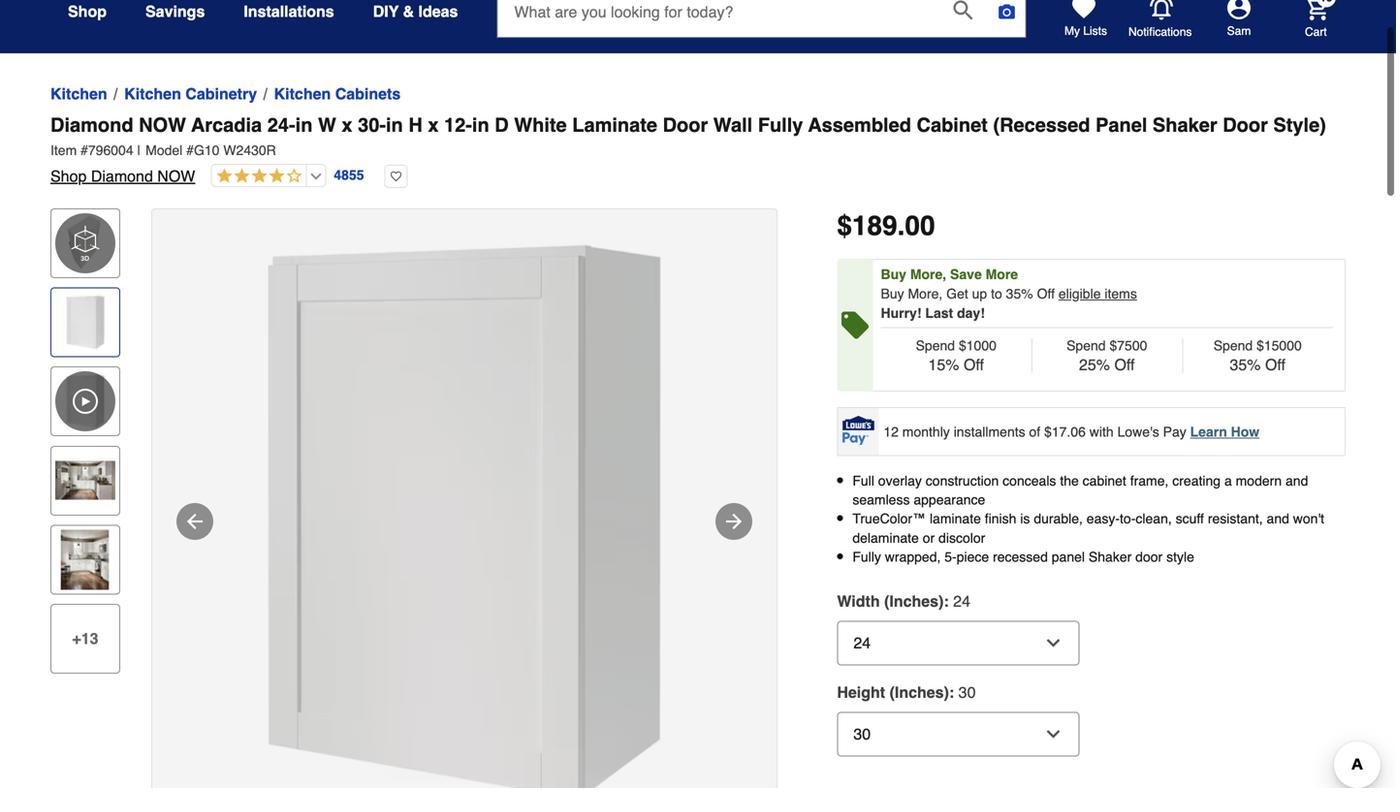 Task type: vqa. For each thing, say whether or not it's contained in the screenshot.
Gray image
no



Task type: locate. For each thing, give the bounding box(es) containing it.
finish
[[985, 511, 1017, 527]]

fully right the wall
[[758, 114, 804, 136]]

door
[[1136, 549, 1163, 565]]

kitchen up 24-
[[274, 85, 331, 103]]

shop diamond now
[[50, 167, 195, 185]]

fully
[[758, 114, 804, 136], [853, 549, 882, 565]]

buy inside buy more, get up to 35% off eligible items hurry! last day!
[[881, 286, 905, 302]]

1 buy from the top
[[881, 267, 907, 282]]

shop for shop
[[68, 2, 107, 20]]

3 spend from the left
[[1214, 338, 1253, 354]]

spend $15000 35% off
[[1214, 338, 1302, 374]]

1 vertical spatial shop
[[50, 167, 87, 185]]

spend inside 'spend $7500 25% off'
[[1067, 338, 1106, 354]]

35% right the to
[[1007, 286, 1034, 302]]

get
[[947, 286, 969, 302]]

buy
[[881, 267, 907, 282], [881, 286, 905, 302]]

frame,
[[1131, 473, 1169, 489]]

kitchen for kitchen
[[50, 85, 107, 103]]

off
[[1037, 286, 1055, 302], [964, 356, 985, 374], [1115, 356, 1135, 374], [1266, 356, 1286, 374]]

kitchen cabinets
[[274, 85, 401, 103]]

24
[[954, 593, 971, 611]]

my lists link
[[1065, 0, 1108, 39]]

off down '$7500'
[[1115, 356, 1135, 374]]

1 vertical spatial fully
[[853, 549, 882, 565]]

(recessed
[[994, 114, 1091, 136]]

diamond up 796004
[[50, 114, 133, 136]]

door
[[663, 114, 708, 136], [1223, 114, 1269, 136]]

pay
[[1164, 424, 1187, 440]]

0 horizontal spatial spend
[[916, 338, 955, 354]]

35% down $15000
[[1230, 356, 1261, 374]]

off inside 'spend $7500 25% off'
[[1115, 356, 1135, 374]]

delaminate
[[853, 530, 919, 546]]

0 vertical spatial and
[[1286, 473, 1309, 489]]

shop up "kitchen" link
[[68, 2, 107, 20]]

fully inside full overlay construction conceals the cabinet frame, creating a modern and seamless appearance truecolor™ laminate finish is durable, easy-to-clean, scuff resistant, and won't delaminate or discolor fully wrapped, 5-piece recessed panel shaker door style
[[853, 549, 882, 565]]

in left w
[[295, 114, 313, 136]]

kitchen link
[[50, 82, 107, 106]]

last
[[926, 306, 954, 321]]

0 horizontal spatial fully
[[758, 114, 804, 136]]

$17.06
[[1045, 424, 1086, 440]]

1 horizontal spatial spend
[[1067, 338, 1106, 354]]

12
[[884, 424, 899, 440]]

cabinet
[[1083, 473, 1127, 489]]

shop down item
[[50, 167, 87, 185]]

ideas
[[419, 2, 458, 20]]

kitchen cabinetry link
[[124, 82, 257, 106]]

0 vertical spatial shop
[[68, 2, 107, 20]]

1 vertical spatial (inches)
[[890, 684, 949, 702]]

shaker inside full overlay construction conceals the cabinet frame, creating a modern and seamless appearance truecolor™ laminate finish is durable, easy-to-clean, scuff resistant, and won't delaminate or discolor fully wrapped, 5-piece recessed panel shaker door style
[[1089, 549, 1132, 565]]

0 vertical spatial :
[[944, 593, 949, 611]]

shop for shop diamond now
[[50, 167, 87, 185]]

0 horizontal spatial door
[[663, 114, 708, 136]]

kitchen up item
[[50, 85, 107, 103]]

1 x from the left
[[342, 114, 353, 136]]

lists
[[1084, 24, 1108, 38]]

installations button
[[244, 0, 334, 29]]

0 vertical spatial 35%
[[1007, 286, 1034, 302]]

x
[[342, 114, 353, 136], [428, 114, 439, 136]]

w2430r
[[223, 143, 276, 158]]

# right item
[[81, 143, 88, 158]]

1 vertical spatial more,
[[908, 286, 943, 302]]

more, inside buy more, get up to 35% off eligible items hurry! last day!
[[908, 286, 943, 302]]

more, left save
[[911, 267, 947, 282]]

1 horizontal spatial x
[[428, 114, 439, 136]]

in
[[295, 114, 313, 136], [386, 114, 403, 136], [472, 114, 490, 136]]

kitchen for kitchen cabinets
[[274, 85, 331, 103]]

diy & ideas
[[373, 2, 458, 20]]

1 vertical spatial diamond
[[91, 167, 153, 185]]

4855
[[334, 167, 364, 183]]

0 horizontal spatial #
[[81, 143, 88, 158]]

and right modern
[[1286, 473, 1309, 489]]

off down $1000
[[964, 356, 985, 374]]

2 kitchen from the left
[[124, 85, 181, 103]]

1 vertical spatial 35%
[[1230, 356, 1261, 374]]

0 vertical spatial fully
[[758, 114, 804, 136]]

fully inside diamond now arcadia 24-in w x 30-in h x 12-in d white laminate door wall fully assembled cabinet (recessed panel shaker door style) item # 796004 | model # g10 w2430r
[[758, 114, 804, 136]]

1 vertical spatial :
[[949, 684, 955, 702]]

0 vertical spatial diamond
[[50, 114, 133, 136]]

.
[[898, 210, 905, 242]]

won't
[[1294, 511, 1325, 527]]

35%
[[1007, 286, 1034, 302], [1230, 356, 1261, 374]]

full
[[853, 473, 875, 489]]

$15000
[[1257, 338, 1302, 354]]

x right h
[[428, 114, 439, 136]]

now
[[139, 114, 186, 136], [157, 167, 195, 185]]

0 horizontal spatial in
[[295, 114, 313, 136]]

lowes pay logo image
[[839, 416, 878, 445]]

2 door from the left
[[1223, 114, 1269, 136]]

spend for 15% off
[[916, 338, 955, 354]]

$7500
[[1110, 338, 1148, 354]]

tag filled image
[[842, 312, 869, 339]]

style
[[1167, 549, 1195, 565]]

1 door from the left
[[663, 114, 708, 136]]

&
[[403, 2, 414, 20]]

monthly
[[903, 424, 950, 440]]

durable,
[[1034, 511, 1083, 527]]

discolor
[[939, 530, 986, 546]]

2 horizontal spatial kitchen
[[274, 85, 331, 103]]

1 horizontal spatial #
[[186, 143, 194, 158]]

: left '30'
[[949, 684, 955, 702]]

fully down delaminate on the bottom of page
[[853, 549, 882, 565]]

spend for 25% off
[[1067, 338, 1106, 354]]

height (inches) : 30
[[837, 684, 976, 702]]

1 vertical spatial buy
[[881, 286, 905, 302]]

installments
[[954, 424, 1026, 440]]

2 horizontal spatial in
[[472, 114, 490, 136]]

buy for buy more, get up to 35% off eligible items hurry! last day!
[[881, 286, 905, 302]]

1 horizontal spatial fully
[[853, 549, 882, 565]]

1 kitchen from the left
[[50, 85, 107, 103]]

shaker down easy- at the right bottom of page
[[1089, 549, 1132, 565]]

savings button
[[145, 0, 205, 29]]

0 vertical spatial more,
[[911, 267, 947, 282]]

(inches) for height (inches)
[[890, 684, 949, 702]]

and
[[1286, 473, 1309, 489], [1267, 511, 1290, 527]]

$
[[837, 210, 853, 242]]

savings
[[145, 2, 205, 20]]

spend inside spend $15000 35% off
[[1214, 338, 1253, 354]]

door up the item number 7 9 6 0 0 4 and model number g 1 0   w 2 4 3 0 r element
[[663, 114, 708, 136]]

recessed
[[993, 549, 1048, 565]]

notifications
[[1129, 25, 1192, 39]]

or
[[923, 530, 935, 546]]

1 # from the left
[[81, 143, 88, 158]]

2 buy from the top
[[881, 286, 905, 302]]

now down the model
[[157, 167, 195, 185]]

1 horizontal spatial in
[[386, 114, 403, 136]]

piece
[[957, 549, 990, 565]]

3 kitchen from the left
[[274, 85, 331, 103]]

2 horizontal spatial spend
[[1214, 338, 1253, 354]]

now inside diamond now arcadia 24-in w x 30-in h x 12-in d white laminate door wall fully assembled cabinet (recessed panel shaker door style) item # 796004 | model # g10 w2430r
[[139, 114, 186, 136]]

$1000
[[959, 338, 997, 354]]

diamond down 796004
[[91, 167, 153, 185]]

height
[[837, 684, 886, 702]]

: left 24
[[944, 593, 949, 611]]

0 horizontal spatial kitchen
[[50, 85, 107, 103]]

0 horizontal spatial 35%
[[1007, 286, 1034, 302]]

off inside spend $1000 15% off
[[964, 356, 985, 374]]

kitchen cabinets link
[[274, 82, 401, 106]]

1 horizontal spatial door
[[1223, 114, 1269, 136]]

save
[[951, 267, 982, 282]]

spend up 25%
[[1067, 338, 1106, 354]]

in left h
[[386, 114, 403, 136]]

# right the model
[[186, 143, 194, 158]]

diamond inside diamond now arcadia 24-in w x 30-in h x 12-in d white laminate door wall fully assembled cabinet (recessed panel shaker door style) item # 796004 | model # g10 w2430r
[[50, 114, 133, 136]]

kitchen
[[50, 85, 107, 103], [124, 85, 181, 103], [274, 85, 331, 103]]

now up the model
[[139, 114, 186, 136]]

my
[[1065, 24, 1081, 38]]

h
[[409, 114, 423, 136]]

shaker right panel
[[1153, 114, 1218, 136]]

2 spend from the left
[[1067, 338, 1106, 354]]

1 vertical spatial shaker
[[1089, 549, 1132, 565]]

(inches) down wrapped,
[[885, 593, 944, 611]]

0 horizontal spatial x
[[342, 114, 353, 136]]

wall
[[714, 114, 753, 136]]

spend up 15%
[[916, 338, 955, 354]]

arrow left image
[[183, 510, 207, 533]]

1 horizontal spatial shaker
[[1153, 114, 1218, 136]]

in left d
[[472, 114, 490, 136]]

+13 button
[[50, 604, 120, 674]]

up
[[973, 286, 988, 302]]

spend $7500 25% off
[[1067, 338, 1148, 374]]

more, up last
[[908, 286, 943, 302]]

creating
[[1173, 473, 1221, 489]]

4 stars image
[[212, 168, 302, 186]]

0 vertical spatial buy
[[881, 267, 907, 282]]

and left "won't"
[[1267, 511, 1290, 527]]

25%
[[1080, 356, 1111, 374]]

shaker inside diamond now arcadia 24-in w x 30-in h x 12-in d white laminate door wall fully assembled cabinet (recessed panel shaker door style) item # 796004 | model # g10 w2430r
[[1153, 114, 1218, 136]]

shaker
[[1153, 114, 1218, 136], [1089, 549, 1132, 565]]

None search field
[[497, 0, 1027, 53]]

kitchen up the model
[[124, 85, 181, 103]]

full overlay construction conceals the cabinet frame, creating a modern and seamless appearance truecolor™ laminate finish is durable, easy-to-clean, scuff resistant, and won't delaminate or discolor fully wrapped, 5-piece recessed panel shaker door style
[[853, 473, 1325, 565]]

cabinetry
[[186, 85, 257, 103]]

door left style)
[[1223, 114, 1269, 136]]

off left eligible
[[1037, 286, 1055, 302]]

(inches) left '30'
[[890, 684, 949, 702]]

more,
[[911, 267, 947, 282], [908, 286, 943, 302]]

item number 7 9 6 0 0 4 and model number g 1 0   w 2 4 3 0 r element
[[50, 141, 1346, 160]]

spend inside spend $1000 15% off
[[916, 338, 955, 354]]

12-
[[444, 114, 472, 136]]

x right w
[[342, 114, 353, 136]]

lowe's home improvement cart image
[[1306, 0, 1329, 20]]

1 horizontal spatial 35%
[[1230, 356, 1261, 374]]

(inches)
[[885, 593, 944, 611], [890, 684, 949, 702]]

0 vertical spatial shaker
[[1153, 114, 1218, 136]]

1 vertical spatial now
[[157, 167, 195, 185]]

1 horizontal spatial kitchen
[[124, 85, 181, 103]]

off inside spend $15000 35% off
[[1266, 356, 1286, 374]]

1 spend from the left
[[916, 338, 955, 354]]

0 horizontal spatial shaker
[[1089, 549, 1132, 565]]

truecolor™
[[853, 511, 926, 527]]

arrow right image
[[723, 510, 746, 533]]

off down $15000
[[1266, 356, 1286, 374]]

eligible
[[1059, 286, 1101, 302]]

0 vertical spatial now
[[139, 114, 186, 136]]

spend left $15000
[[1214, 338, 1253, 354]]

0 vertical spatial (inches)
[[885, 593, 944, 611]]

construction
[[926, 473, 999, 489]]

resistant,
[[1208, 511, 1264, 527]]



Task type: describe. For each thing, give the bounding box(es) containing it.
heart outline image
[[385, 165, 408, 188]]

5-
[[945, 549, 957, 565]]

to
[[991, 286, 1003, 302]]

installations
[[244, 2, 334, 20]]

30
[[959, 684, 976, 702]]

lowe's home improvement lists image
[[1073, 0, 1096, 19]]

seamless
[[853, 492, 910, 508]]

cabinets
[[335, 85, 401, 103]]

modern
[[1236, 473, 1282, 489]]

diamond now  #g10 w2430r - thumbnail3 image
[[55, 530, 115, 590]]

search image
[[954, 0, 973, 20]]

diamond now arcadia 24-in w x 30-in h x 12-in d white laminate door wall fully assembled cabinet (recessed panel shaker door style) item # 796004 | model # g10 w2430r
[[50, 114, 1327, 158]]

2 # from the left
[[186, 143, 194, 158]]

sam button
[[1193, 0, 1286, 39]]

overlay
[[879, 473, 922, 489]]

lowe's home improvement notification center image
[[1150, 0, 1174, 20]]

1 vertical spatial and
[[1267, 511, 1290, 527]]

camera image
[[998, 2, 1017, 21]]

item
[[50, 143, 77, 158]]

is
[[1021, 511, 1031, 527]]

day!
[[957, 306, 985, 321]]

diy & ideas button
[[373, 0, 458, 29]]

buy more, save more
[[881, 267, 1019, 282]]

diamond now  #g10 w2430r - thumbnail image
[[55, 293, 115, 353]]

(inches) for width (inches)
[[885, 593, 944, 611]]

off inside buy more, get up to 35% off eligible items hurry! last day!
[[1037, 286, 1055, 302]]

12 monthly installments of $17.06 with lowe's pay learn how
[[884, 424, 1260, 440]]

arcadia
[[191, 114, 262, 136]]

clean,
[[1136, 511, 1172, 527]]

g10
[[194, 143, 220, 158]]

width (inches) : 24
[[837, 593, 971, 611]]

with
[[1090, 424, 1114, 440]]

3 in from the left
[[472, 114, 490, 136]]

eligible items button
[[1059, 286, 1138, 302]]

shop button
[[68, 0, 107, 29]]

spend for 35% off
[[1214, 338, 1253, 354]]

Search Query text field
[[498, 0, 938, 37]]

to-
[[1120, 511, 1136, 527]]

: for height (inches)
[[949, 684, 955, 702]]

white
[[514, 114, 567, 136]]

items
[[1105, 286, 1138, 302]]

+13
[[72, 630, 99, 648]]

scuff
[[1176, 511, 1205, 527]]

cart
[[1306, 25, 1328, 39]]

model
[[146, 143, 183, 158]]

35% inside spend $15000 35% off
[[1230, 356, 1261, 374]]

style)
[[1274, 114, 1327, 136]]

a
[[1225, 473, 1233, 489]]

conceals
[[1003, 473, 1057, 489]]

24-
[[267, 114, 296, 136]]

hurry!
[[881, 306, 922, 321]]

panel
[[1052, 549, 1085, 565]]

2 x from the left
[[428, 114, 439, 136]]

buy for buy more, save more
[[881, 267, 907, 282]]

: for width (inches)
[[944, 593, 949, 611]]

width
[[837, 593, 880, 611]]

off for 15% off
[[964, 356, 985, 374]]

learn
[[1191, 424, 1228, 440]]

more, for get
[[908, 286, 943, 302]]

easy-
[[1087, 511, 1120, 527]]

189
[[853, 210, 898, 242]]

|
[[137, 143, 141, 158]]

2 in from the left
[[386, 114, 403, 136]]

my lists
[[1065, 24, 1108, 38]]

kitchen for kitchen cabinetry
[[124, 85, 181, 103]]

assembled
[[809, 114, 912, 136]]

the
[[1060, 473, 1079, 489]]

off for 25% off
[[1115, 356, 1135, 374]]

of
[[1030, 424, 1041, 440]]

more, for save
[[911, 267, 947, 282]]

1 in from the left
[[295, 114, 313, 136]]

diamond now  #g10 w2430r image
[[152, 210, 777, 789]]

off for 35% off
[[1266, 356, 1286, 374]]

how
[[1232, 424, 1260, 440]]

learn how link
[[1191, 424, 1260, 440]]

laminate
[[930, 511, 981, 527]]

30-
[[358, 114, 386, 136]]

w
[[318, 114, 336, 136]]

kitchen cabinetry
[[124, 85, 257, 103]]

diamond now  #g10 w2430r - thumbnail2 image
[[55, 451, 115, 511]]

35% inside buy more, get up to 35% off eligible items hurry! last day!
[[1007, 286, 1034, 302]]

00
[[905, 210, 936, 242]]

spend $1000 15% off
[[916, 338, 997, 374]]

appearance
[[914, 492, 986, 508]]

cabinet
[[917, 114, 988, 136]]

796004
[[88, 143, 133, 158]]

sam
[[1228, 24, 1252, 38]]

laminate
[[573, 114, 658, 136]]

buy more, get up to 35% off eligible items hurry! last day!
[[881, 286, 1138, 321]]

$ 189 . 00
[[837, 210, 936, 242]]



